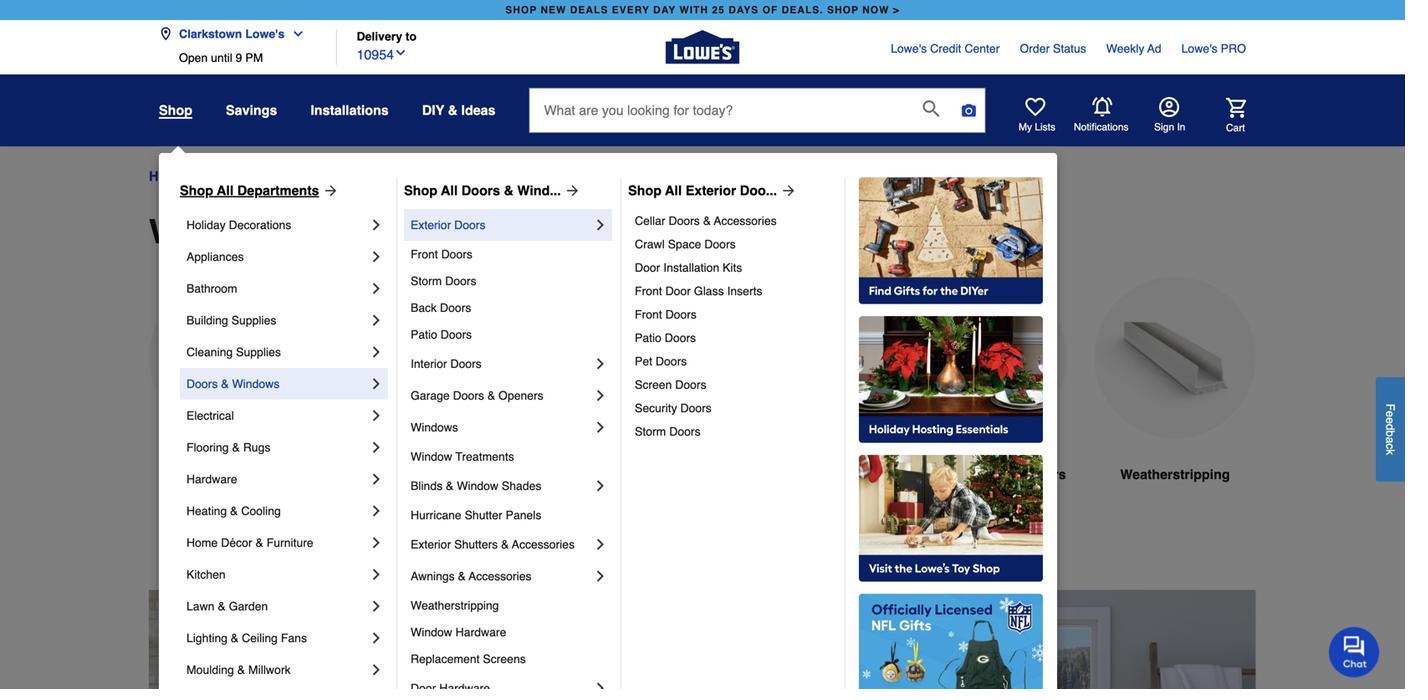Task type: locate. For each thing, give the bounding box(es) containing it.
1 arrow right image from the left
[[319, 182, 339, 199]]

0 horizontal spatial arrow right image
[[319, 182, 339, 199]]

1 horizontal spatial arrow right image
[[778, 182, 798, 199]]

1 vertical spatial storm doors
[[635, 425, 701, 439]]

door installation kits link
[[635, 256, 834, 280]]

savings
[[226, 103, 277, 118]]

security doors
[[635, 402, 712, 415]]

1 horizontal spatial all
[[441, 183, 458, 198]]

pet
[[635, 355, 653, 368]]

door down crawl
[[635, 261, 661, 275]]

blinds & window shades link
[[411, 470, 593, 502]]

lighting
[[187, 632, 228, 645]]

window hardware link
[[411, 619, 609, 646]]

hurricane
[[411, 509, 462, 522]]

shop down diy
[[404, 183, 438, 198]]

f
[[1385, 404, 1398, 411]]

1 vertical spatial window
[[457, 480, 499, 493]]

weatherstripping
[[1121, 467, 1231, 482], [411, 599, 499, 613]]

supplies inside building supplies link
[[232, 314, 277, 327]]

lowe's left credit
[[891, 42, 927, 55]]

chevron down image
[[285, 27, 305, 41], [394, 46, 408, 59]]

& inside button
[[448, 103, 458, 118]]

0 horizontal spatial chevron down image
[[285, 27, 305, 41]]

storm doors up back doors at the top left of the page
[[411, 275, 477, 288]]

chat invite button image
[[1330, 627, 1381, 678]]

1 horizontal spatial storm doors
[[635, 425, 701, 439]]

0 vertical spatial storm doors
[[411, 275, 477, 288]]

>
[[894, 4, 900, 16]]

cellar doors & accessories
[[635, 214, 777, 228]]

1 horizontal spatial door
[[666, 285, 691, 298]]

ad
[[1148, 42, 1162, 55]]

window
[[411, 450, 453, 464], [457, 480, 499, 493], [411, 626, 453, 639]]

patio doors link
[[411, 321, 609, 348], [635, 326, 834, 350]]

chevron right image for building supplies
[[368, 312, 385, 329]]

home inside home décor & furniture link
[[187, 536, 218, 550]]

home up "kitchen" at bottom
[[187, 536, 218, 550]]

chevron right image for awnings & accessories
[[593, 568, 609, 585]]

0 horizontal spatial garage
[[411, 389, 450, 403]]

kitchen
[[187, 568, 226, 582]]

front doors up back doors at the top left of the page
[[411, 248, 473, 261]]

shop left now
[[828, 4, 859, 16]]

supplies up cleaning supplies
[[232, 314, 277, 327]]

0 horizontal spatial storm doors link
[[411, 268, 609, 295]]

screens
[[483, 653, 526, 666]]

exterior down flooring
[[184, 467, 234, 482]]

accessories down exterior shutters & accessories link
[[469, 570, 532, 583]]

interior doors up hurricane
[[375, 467, 464, 482]]

0 horizontal spatial hardware
[[187, 473, 237, 486]]

0 vertical spatial front doors
[[411, 248, 473, 261]]

my lists link
[[1019, 97, 1056, 134]]

storm doors link down screen doors link
[[635, 420, 834, 444]]

window up blinds
[[411, 450, 453, 464]]

back
[[411, 301, 437, 315]]

exterior doors
[[411, 218, 486, 232], [184, 467, 277, 482]]

None search field
[[529, 88, 986, 148]]

0 vertical spatial garage doors & openers
[[411, 389, 544, 403]]

accessories
[[714, 214, 777, 228], [512, 538, 575, 552], [469, 570, 532, 583]]

lowe's inside lowe's credit center link
[[891, 42, 927, 55]]

shop up holiday
[[180, 183, 213, 198]]

installations
[[311, 103, 389, 118]]

security doors link
[[635, 397, 834, 420]]

advertisement region
[[149, 590, 1257, 690]]

d
[[1385, 424, 1398, 431]]

storm down "security"
[[635, 425, 666, 439]]

1 horizontal spatial exterior doors
[[411, 218, 486, 232]]

chevron right image for exterior doors
[[593, 217, 609, 233]]

0 vertical spatial door
[[635, 261, 661, 275]]

lighting & ceiling fans
[[187, 632, 307, 645]]

storm doors link up back doors at the top left of the page
[[411, 268, 609, 295]]

0 vertical spatial supplies
[[232, 314, 277, 327]]

patio doors down back doors at the top left of the page
[[411, 328, 472, 341]]

front doors down front door glass inserts
[[635, 308, 697, 321]]

hardware
[[187, 473, 237, 486], [456, 626, 507, 639]]

chevron right image for doors & windows
[[368, 376, 385, 393]]

chevron right image
[[368, 249, 385, 265], [368, 312, 385, 329], [593, 387, 609, 404], [368, 439, 385, 456], [593, 478, 609, 495], [593, 536, 609, 553], [368, 567, 385, 583], [368, 598, 385, 615], [368, 630, 385, 647], [593, 680, 609, 690]]

shop for shop all exterior doo...
[[629, 183, 662, 198]]

front doors
[[411, 248, 473, 261], [635, 308, 697, 321]]

doors & windows
[[187, 377, 280, 391]]

exterior up 'cellar doors & accessories'
[[686, 183, 737, 198]]

doors
[[272, 169, 307, 184], [462, 183, 500, 198], [338, 213, 435, 251], [669, 214, 700, 228], [455, 218, 486, 232], [705, 238, 736, 251], [442, 248, 473, 261], [445, 275, 477, 288], [440, 301, 471, 315], [666, 308, 697, 321], [441, 328, 472, 341], [665, 331, 696, 345], [656, 355, 687, 368], [451, 357, 482, 371], [187, 377, 218, 391], [676, 378, 707, 392], [453, 389, 485, 403], [681, 402, 712, 415], [670, 425, 701, 439], [238, 467, 277, 482], [425, 467, 464, 482], [957, 467, 995, 482]]

1 horizontal spatial garage doors & openers
[[907, 467, 1067, 482]]

2 vertical spatial accessories
[[469, 570, 532, 583]]

screen
[[635, 378, 672, 392]]

installation
[[664, 261, 720, 275]]

shop all doors & wind... link
[[404, 181, 581, 201]]

chevron right image for lighting & ceiling fans
[[368, 630, 385, 647]]

exterior shutters & accessories link
[[411, 529, 593, 561]]

2 shop from the left
[[404, 183, 438, 198]]

hardware up replacement screens
[[456, 626, 507, 639]]

officially licensed n f l gifts. shop now. image
[[859, 594, 1044, 690]]

0 horizontal spatial weatherstripping
[[411, 599, 499, 613]]

e up b
[[1385, 418, 1398, 424]]

accessories for cellar doors & accessories
[[714, 214, 777, 228]]

with
[[680, 4, 709, 16]]

shop all departments
[[180, 183, 319, 198]]

0 horizontal spatial door
[[635, 261, 661, 275]]

lowe's for lowe's pro
[[1182, 42, 1218, 55]]

clarkstown
[[179, 27, 242, 41]]

1 horizontal spatial front doors
[[635, 308, 697, 321]]

rugs
[[243, 441, 271, 454]]

home for home
[[149, 169, 186, 184]]

windows & doors up decorations
[[201, 169, 307, 184]]

b
[[1385, 431, 1398, 437]]

0 horizontal spatial front doors link
[[411, 241, 609, 268]]

arrow right image inside shop all departments link
[[319, 182, 339, 199]]

0 vertical spatial weatherstripping
[[1121, 467, 1231, 482]]

arrow right image for shop all exterior doo...
[[778, 182, 798, 199]]

shop left the new
[[506, 4, 537, 16]]

windows & doors link
[[201, 167, 307, 187]]

1 all from the left
[[217, 183, 234, 198]]

shop button
[[159, 102, 192, 119]]

camera image
[[961, 102, 978, 119]]

0 vertical spatial window
[[411, 450, 453, 464]]

0 horizontal spatial shop
[[506, 4, 537, 16]]

0 horizontal spatial shop
[[180, 183, 213, 198]]

1 horizontal spatial hardware
[[456, 626, 507, 639]]

3 all from the left
[[665, 183, 682, 198]]

2 horizontal spatial all
[[665, 183, 682, 198]]

1 vertical spatial accessories
[[512, 538, 575, 552]]

1 horizontal spatial shop
[[404, 183, 438, 198]]

1 horizontal spatial chevron down image
[[394, 46, 408, 59]]

0 horizontal spatial storm doors
[[411, 275, 477, 288]]

storm doors down the security doors
[[635, 425, 701, 439]]

e up d
[[1385, 411, 1398, 418]]

awnings
[[411, 570, 455, 583]]

1 vertical spatial weatherstripping link
[[411, 593, 609, 619]]

a black double-hung window with six panes. image
[[527, 277, 690, 439]]

1 shop from the left
[[180, 183, 213, 198]]

0 horizontal spatial all
[[217, 183, 234, 198]]

weekly ad link
[[1107, 40, 1162, 57]]

interior down back
[[411, 357, 447, 371]]

front up back
[[411, 248, 438, 261]]

chevron right image for blinds & window shades
[[593, 478, 609, 495]]

lowe's left pro
[[1182, 42, 1218, 55]]

0 horizontal spatial garage doors & openers link
[[411, 380, 593, 412]]

1 vertical spatial storm doors link
[[635, 420, 834, 444]]

patio doors
[[411, 328, 472, 341], [635, 331, 696, 345]]

all up holiday decorations
[[217, 183, 234, 198]]

1 horizontal spatial front doors link
[[635, 303, 834, 326]]

1 horizontal spatial shop
[[828, 4, 859, 16]]

arrow right image up cellar doors & accessories link
[[778, 182, 798, 199]]

patio down back
[[411, 328, 438, 341]]

hardware down flooring
[[187, 473, 237, 486]]

interior doors link
[[338, 277, 500, 525], [411, 348, 593, 380]]

storm doors for top the storm doors link
[[411, 275, 477, 288]]

departments
[[237, 183, 319, 198]]

lowe's home improvement cart image
[[1227, 98, 1247, 118]]

window for treatments
[[411, 450, 453, 464]]

1 horizontal spatial patio
[[635, 331, 662, 345]]

exterior down "shop all doors & wind..."
[[411, 218, 451, 232]]

2 all from the left
[[441, 183, 458, 198]]

1 horizontal spatial storm
[[635, 425, 666, 439]]

lawn & garden link
[[187, 591, 368, 623]]

shop new deals every day with 25 days of deals. shop now > link
[[502, 0, 904, 20]]

chevron right image for kitchen
[[368, 567, 385, 583]]

0 horizontal spatial lowe's
[[246, 27, 285, 41]]

0 horizontal spatial storm
[[411, 275, 442, 288]]

front down door installation kits
[[635, 285, 663, 298]]

exterior doors down flooring & rugs
[[184, 467, 277, 482]]

until
[[211, 51, 233, 64]]

chevron right image for moulding & millwork
[[368, 662, 385, 679]]

1 horizontal spatial weatherstripping link
[[1095, 277, 1257, 525]]

window up replacement on the left bottom of the page
[[411, 626, 453, 639]]

cooling
[[241, 505, 281, 518]]

interior up hurricane
[[375, 467, 421, 482]]

windows up holiday decorations
[[201, 169, 255, 184]]

0 horizontal spatial home
[[149, 169, 186, 184]]

accessories up the 'crawl space doors' link
[[714, 214, 777, 228]]

home décor & furniture
[[187, 536, 314, 550]]

supplies inside cleaning supplies link
[[236, 346, 281, 359]]

2 horizontal spatial lowe's
[[1182, 42, 1218, 55]]

0 horizontal spatial patio doors
[[411, 328, 472, 341]]

patio doors link down front door glass inserts link
[[635, 326, 834, 350]]

all up cellar
[[665, 183, 682, 198]]

0 horizontal spatial weatherstripping link
[[411, 593, 609, 619]]

home down shop button on the left top of the page
[[149, 169, 186, 184]]

front
[[411, 248, 438, 261], [635, 285, 663, 298], [635, 308, 663, 321]]

1 horizontal spatial lowe's
[[891, 42, 927, 55]]

interior doors down back doors at the top left of the page
[[411, 357, 482, 371]]

shop for shop all departments
[[180, 183, 213, 198]]

status
[[1054, 42, 1087, 55]]

door installation kits
[[635, 261, 743, 275]]

1 horizontal spatial storm doors link
[[635, 420, 834, 444]]

lowe's home improvement account image
[[1160, 97, 1180, 117]]

lawn
[[187, 600, 215, 613]]

blinds & window shades
[[411, 480, 542, 493]]

crawl
[[635, 238, 665, 251]]

crawl space doors link
[[635, 233, 834, 256]]

a barn door with a brown frame, three frosted glass panels, black hardware and a black track. image
[[716, 277, 879, 439]]

building supplies
[[187, 314, 277, 327]]

hardware link
[[187, 464, 368, 495]]

kitchen link
[[187, 559, 368, 591]]

front doors link
[[411, 241, 609, 268], [635, 303, 834, 326]]

0 horizontal spatial garage doors & openers
[[411, 389, 544, 403]]

0 vertical spatial garage
[[411, 389, 450, 403]]

1 vertical spatial supplies
[[236, 346, 281, 359]]

1 vertical spatial hardware
[[456, 626, 507, 639]]

3 shop from the left
[[629, 183, 662, 198]]

1 vertical spatial windows & doors
[[149, 213, 435, 251]]

2 horizontal spatial shop
[[629, 183, 662, 198]]

all down diy & ideas button
[[441, 183, 458, 198]]

flooring & rugs
[[187, 441, 271, 454]]

1 horizontal spatial patio doors link
[[635, 326, 834, 350]]

window up the hurricane shutter panels
[[457, 480, 499, 493]]

chevron right image for garage doors & openers
[[593, 387, 609, 404]]

lowe's inside clarkstown lowe's button
[[246, 27, 285, 41]]

storm up back
[[411, 275, 442, 288]]

windows & doors down departments
[[149, 213, 435, 251]]

2 vertical spatial front
[[635, 308, 663, 321]]

lowe's inside "lowe's pro" link
[[1182, 42, 1218, 55]]

window for hardware
[[411, 626, 453, 639]]

patio up pet at the left bottom of the page
[[635, 331, 662, 345]]

0 vertical spatial storm doors link
[[411, 268, 609, 295]]

0 horizontal spatial exterior doors
[[184, 467, 277, 482]]

shop up cellar
[[629, 183, 662, 198]]

lowe's home improvement logo image
[[666, 10, 740, 84]]

door down door installation kits
[[666, 285, 691, 298]]

building
[[187, 314, 228, 327]]

find gifts for the diyer. image
[[859, 177, 1044, 305]]

0 vertical spatial openers
[[499, 389, 544, 403]]

exterior doors down "shop all doors & wind..."
[[411, 218, 486, 232]]

patio doors up pet doors
[[635, 331, 696, 345]]

deals
[[570, 4, 609, 16]]

kits
[[723, 261, 743, 275]]

0 vertical spatial home
[[149, 169, 186, 184]]

0 vertical spatial front doors link
[[411, 241, 609, 268]]

patio
[[411, 328, 438, 341], [635, 331, 662, 345]]

arrow right image
[[319, 182, 339, 199], [778, 182, 798, 199]]

0 vertical spatial storm
[[411, 275, 442, 288]]

chevron right image for lawn & garden
[[368, 598, 385, 615]]

accessories down panels
[[512, 538, 575, 552]]

home for home décor & furniture
[[187, 536, 218, 550]]

storm doors
[[411, 275, 477, 288], [635, 425, 701, 439]]

front doors link up back doors link
[[411, 241, 609, 268]]

2 vertical spatial window
[[411, 626, 453, 639]]

1 vertical spatial chevron down image
[[394, 46, 408, 59]]

order status link
[[1020, 40, 1087, 57]]

supplies for cleaning supplies
[[236, 346, 281, 359]]

replacement screens
[[411, 653, 526, 666]]

interior doors
[[411, 357, 482, 371], [375, 467, 464, 482]]

0 horizontal spatial openers
[[499, 389, 544, 403]]

0 vertical spatial hardware
[[187, 473, 237, 486]]

patio doors link down back doors at the top left of the page
[[411, 321, 609, 348]]

search image
[[923, 100, 940, 117]]

garage doors & openers
[[411, 389, 544, 403], [907, 467, 1067, 482]]

cleaning supplies
[[187, 346, 281, 359]]

arrow right image inside shop all exterior doo... link
[[778, 182, 798, 199]]

1 horizontal spatial home
[[187, 536, 218, 550]]

2 arrow right image from the left
[[778, 182, 798, 199]]

arrow right image up holiday decorations link
[[319, 182, 339, 199]]

1 horizontal spatial weatherstripping
[[1121, 467, 1231, 482]]

interior
[[411, 357, 447, 371], [375, 467, 421, 482]]

open until 9 pm
[[179, 51, 263, 64]]

1 vertical spatial garage
[[907, 467, 953, 482]]

0 vertical spatial chevron down image
[[285, 27, 305, 41]]

chevron right image for heating & cooling
[[368, 503, 385, 520]]

days
[[729, 4, 759, 16]]

ceiling
[[242, 632, 278, 645]]

0 horizontal spatial front doors
[[411, 248, 473, 261]]

lowe's up pm on the top of the page
[[246, 27, 285, 41]]

1 vertical spatial storm
[[635, 425, 666, 439]]

2 e from the top
[[1385, 418, 1398, 424]]

chevron right image
[[368, 217, 385, 233], [593, 217, 609, 233], [368, 280, 385, 297], [368, 344, 385, 361], [593, 356, 609, 372], [368, 376, 385, 393], [368, 408, 385, 424], [593, 419, 609, 436], [368, 471, 385, 488], [368, 503, 385, 520], [368, 535, 385, 552], [593, 568, 609, 585], [368, 662, 385, 679]]

treatments
[[456, 450, 514, 464]]

1 horizontal spatial openers
[[1012, 467, 1067, 482]]

windows down shop all departments
[[149, 213, 296, 251]]

front doors link down inserts
[[635, 303, 834, 326]]

front up pet at the left bottom of the page
[[635, 308, 663, 321]]

awnings & accessories
[[411, 570, 532, 583]]

supplies down building supplies link
[[236, 346, 281, 359]]

open
[[179, 51, 208, 64]]

0 vertical spatial accessories
[[714, 214, 777, 228]]

0 horizontal spatial exterior doors link
[[149, 277, 311, 525]]

arrow right image
[[561, 182, 581, 199]]

1 vertical spatial home
[[187, 536, 218, 550]]



Task type: describe. For each thing, give the bounding box(es) containing it.
1 vertical spatial interior doors
[[375, 467, 464, 482]]

lowe's credit center link
[[891, 40, 1000, 57]]

clarkstown lowe's
[[179, 27, 285, 41]]

f e e d b a c k
[[1385, 404, 1398, 455]]

lowe's credit center
[[891, 42, 1000, 55]]

shop for shop all doors & wind...
[[404, 183, 438, 198]]

flooring
[[187, 441, 229, 454]]

chevron right image for holiday decorations
[[368, 217, 385, 233]]

1 vertical spatial front doors
[[635, 308, 697, 321]]

lowe's home improvement notification center image
[[1093, 97, 1113, 117]]

a piece of white weatherstripping. image
[[1095, 277, 1257, 439]]

1 vertical spatial front doors link
[[635, 303, 834, 326]]

chevron right image for bathroom
[[368, 280, 385, 297]]

weekly ad
[[1107, 42, 1162, 55]]

cart button
[[1203, 98, 1247, 135]]

& inside "link"
[[218, 600, 226, 613]]

0 vertical spatial interior doors
[[411, 357, 482, 371]]

0 vertical spatial exterior doors
[[411, 218, 486, 232]]

appliances link
[[187, 241, 368, 273]]

storm for top the storm doors link
[[411, 275, 442, 288]]

in
[[1178, 121, 1186, 133]]

holiday decorations
[[187, 218, 291, 232]]

0 horizontal spatial patio
[[411, 328, 438, 341]]

exterior shutters & accessories
[[411, 538, 575, 552]]

electrical link
[[187, 400, 368, 432]]

location image
[[159, 27, 172, 41]]

9
[[236, 51, 242, 64]]

all for departments
[[217, 183, 234, 198]]

1 vertical spatial garage doors & openers
[[907, 467, 1067, 482]]

shop
[[159, 103, 192, 118]]

diy & ideas
[[422, 103, 496, 118]]

0 vertical spatial interior
[[411, 357, 447, 371]]

cleaning
[[187, 346, 233, 359]]

order
[[1020, 42, 1050, 55]]

pm
[[246, 51, 263, 64]]

chevron right image for flooring & rugs
[[368, 439, 385, 456]]

supplies for building supplies
[[232, 314, 277, 327]]

chevron right image for interior doors
[[593, 356, 609, 372]]

shop all exterior doo... link
[[629, 181, 798, 201]]

replacement
[[411, 653, 480, 666]]

visit the lowe's toy shop. image
[[859, 455, 1044, 582]]

exterior down hurricane
[[411, 538, 451, 552]]

to
[[406, 30, 417, 43]]

garden
[[229, 600, 268, 613]]

day
[[654, 4, 676, 16]]

home link
[[149, 167, 186, 187]]

25
[[713, 4, 725, 16]]

0 vertical spatial windows & doors
[[201, 169, 307, 184]]

millwork
[[248, 664, 291, 677]]

1 e from the top
[[1385, 411, 1398, 418]]

shop all doors & wind...
[[404, 183, 561, 198]]

1 vertical spatial weatherstripping
[[411, 599, 499, 613]]

shutter
[[465, 509, 503, 522]]

home décor & furniture link
[[187, 527, 368, 559]]

shop all exterior doo...
[[629, 183, 778, 198]]

storm for the right the storm doors link
[[635, 425, 666, 439]]

1 vertical spatial interior
[[375, 467, 421, 482]]

fans
[[281, 632, 307, 645]]

lists
[[1036, 121, 1056, 133]]

installations button
[[311, 95, 389, 126]]

f e e d b a c k button
[[1377, 377, 1406, 482]]

bathroom
[[187, 282, 237, 295]]

sign in
[[1155, 121, 1186, 133]]

a blue chamberlain garage door opener with two white light panels. image
[[906, 277, 1068, 439]]

0 vertical spatial front
[[411, 248, 438, 261]]

center
[[965, 42, 1000, 55]]

chevron right image for windows
[[593, 419, 609, 436]]

blinds
[[411, 480, 443, 493]]

all for doors
[[441, 183, 458, 198]]

my lists
[[1019, 121, 1056, 133]]

holiday hosting essentials. image
[[859, 316, 1044, 444]]

cellar doors & accessories link
[[635, 209, 834, 233]]

cellar
[[635, 214, 666, 228]]

1 vertical spatial exterior doors link
[[149, 277, 311, 525]]

1 vertical spatial exterior doors
[[184, 467, 277, 482]]

heating
[[187, 505, 227, 518]]

2 shop from the left
[[828, 4, 859, 16]]

storm doors for the right the storm doors link
[[635, 425, 701, 439]]

1 horizontal spatial exterior doors link
[[411, 209, 593, 241]]

lowe's home improvement lists image
[[1026, 97, 1046, 117]]

1 shop from the left
[[506, 4, 537, 16]]

moulding & millwork link
[[187, 654, 368, 686]]

chevron right image for home décor & furniture
[[368, 535, 385, 552]]

building supplies link
[[187, 305, 368, 336]]

replacement screens link
[[411, 646, 609, 673]]

savings button
[[226, 95, 277, 126]]

a white three-panel, craftsman-style, prehung interior door with doorframe and hinges. image
[[338, 277, 500, 439]]

holiday decorations link
[[187, 209, 368, 241]]

shutters
[[455, 538, 498, 552]]

1 vertical spatial front
[[635, 285, 663, 298]]

all for exterior
[[665, 183, 682, 198]]

my
[[1019, 121, 1033, 133]]

1 vertical spatial openers
[[1012, 467, 1067, 482]]

accessories for exterior shutters & accessories
[[512, 538, 575, 552]]

back doors
[[411, 301, 471, 315]]

0 horizontal spatial patio doors link
[[411, 321, 609, 348]]

chevron down image inside clarkstown lowe's button
[[285, 27, 305, 41]]

chevron right image for appliances
[[368, 249, 385, 265]]

notifications
[[1075, 121, 1129, 133]]

ideas
[[462, 103, 496, 118]]

clarkstown lowe's button
[[159, 17, 312, 51]]

1 horizontal spatial patio doors
[[635, 331, 696, 345]]

windows up electrical link
[[232, 377, 280, 391]]

front door glass inserts
[[635, 285, 763, 298]]

shop all departments link
[[180, 181, 339, 201]]

hurricane shutter panels
[[411, 509, 542, 522]]

heating & cooling link
[[187, 495, 368, 527]]

chevron right image for exterior shutters & accessories
[[593, 536, 609, 553]]

heating & cooling
[[187, 505, 281, 518]]

arrow right image for shop all departments
[[319, 182, 339, 199]]

crawl space doors
[[635, 238, 736, 251]]

awnings & accessories link
[[411, 561, 593, 593]]

screen doors
[[635, 378, 707, 392]]

1 horizontal spatial garage
[[907, 467, 953, 482]]

1 vertical spatial door
[[666, 285, 691, 298]]

doors & windows link
[[187, 368, 368, 400]]

1 horizontal spatial garage doors & openers link
[[906, 277, 1068, 525]]

diy
[[422, 103, 445, 118]]

now
[[863, 4, 890, 16]]

10954 button
[[357, 43, 408, 65]]

chevron right image for electrical
[[368, 408, 385, 424]]

lowe's for lowe's credit center
[[891, 42, 927, 55]]

panels
[[506, 509, 542, 522]]

lowe's pro
[[1182, 42, 1247, 55]]

hurricane shutter panels link
[[411, 502, 609, 529]]

chevron right image for cleaning supplies
[[368, 344, 385, 361]]

doors inside "link"
[[656, 355, 687, 368]]

security
[[635, 402, 678, 415]]

windows up window treatments
[[411, 421, 458, 434]]

a blue six-lite, two-panel, shaker-style exterior door. image
[[149, 277, 311, 439]]

weekly
[[1107, 42, 1145, 55]]

cart
[[1227, 122, 1246, 134]]

0 vertical spatial weatherstripping link
[[1095, 277, 1257, 525]]

flooring & rugs link
[[187, 432, 368, 464]]

c
[[1385, 444, 1398, 449]]

chevron down image inside 10954 button
[[394, 46, 408, 59]]

décor
[[221, 536, 252, 550]]

chevron right image for hardware
[[368, 471, 385, 488]]

Search Query text field
[[530, 89, 910, 132]]

windows down "security"
[[579, 467, 638, 482]]



Task type: vqa. For each thing, say whether or not it's contained in the screenshot.
the All within the shop All Doors & Wind... link
yes



